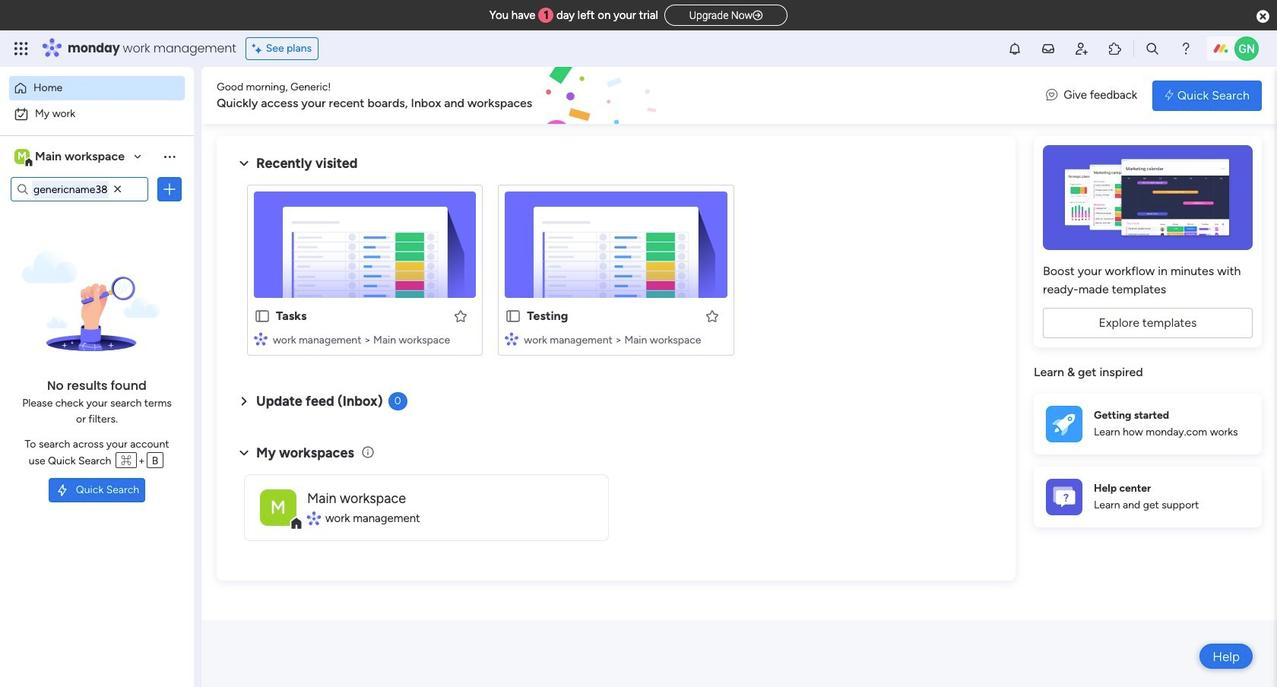 Task type: locate. For each thing, give the bounding box(es) containing it.
search everything image
[[1145, 41, 1160, 56]]

1 add to favorites image from the left
[[453, 308, 469, 324]]

add to favorites image for 2nd public board image
[[705, 308, 720, 324]]

open update feed (inbox) image
[[235, 392, 253, 411]]

2 public board image from the left
[[505, 308, 522, 325]]

option
[[9, 76, 185, 100], [9, 102, 185, 126]]

clear search image
[[110, 182, 125, 197]]

2 add to favorites image from the left
[[705, 308, 720, 324]]

see plans image
[[252, 40, 266, 57]]

monday marketplace image
[[1108, 41, 1123, 56]]

0 horizontal spatial public board image
[[254, 308, 271, 325]]

help center element
[[1034, 467, 1262, 527]]

notifications image
[[1008, 41, 1023, 56]]

0 vertical spatial option
[[9, 76, 185, 100]]

0 horizontal spatial add to favorites image
[[453, 308, 469, 324]]

1 horizontal spatial add to favorites image
[[705, 308, 720, 324]]

close recently visited image
[[235, 154, 253, 173]]

add to favorites image
[[453, 308, 469, 324], [705, 308, 720, 324]]

Search in workspace field
[[32, 181, 109, 198]]

v2 bolt switch image
[[1165, 87, 1174, 104]]

0 element
[[388, 392, 407, 411]]

update feed image
[[1041, 41, 1056, 56]]

2 option from the top
[[9, 102, 185, 126]]

1 horizontal spatial public board image
[[505, 308, 522, 325]]

public board image
[[254, 308, 271, 325], [505, 308, 522, 325]]

templates image image
[[1048, 145, 1249, 250]]

getting started element
[[1034, 394, 1262, 454]]

invite members image
[[1074, 41, 1090, 56]]

1 vertical spatial option
[[9, 102, 185, 126]]



Task type: describe. For each thing, give the bounding box(es) containing it.
1 option from the top
[[9, 76, 185, 100]]

v2 user feedback image
[[1047, 87, 1058, 104]]

workspace image
[[260, 489, 297, 526]]

select product image
[[14, 41, 29, 56]]

quick search results list box
[[235, 173, 998, 374]]

dapulse rightstroke image
[[753, 10, 763, 21]]

workspace image
[[14, 148, 30, 165]]

workspace options image
[[162, 149, 177, 164]]

generic name image
[[1235, 37, 1259, 61]]

close my workspaces image
[[235, 444, 253, 462]]

options image
[[162, 182, 177, 197]]

workspace selection element
[[14, 148, 127, 167]]

help image
[[1179, 41, 1194, 56]]

dapulse close image
[[1257, 9, 1270, 24]]

add to favorites image for second public board image from the right
[[453, 308, 469, 324]]

1 public board image from the left
[[254, 308, 271, 325]]



Task type: vqa. For each thing, say whether or not it's contained in the screenshot.
'Search in workspace' field
yes



